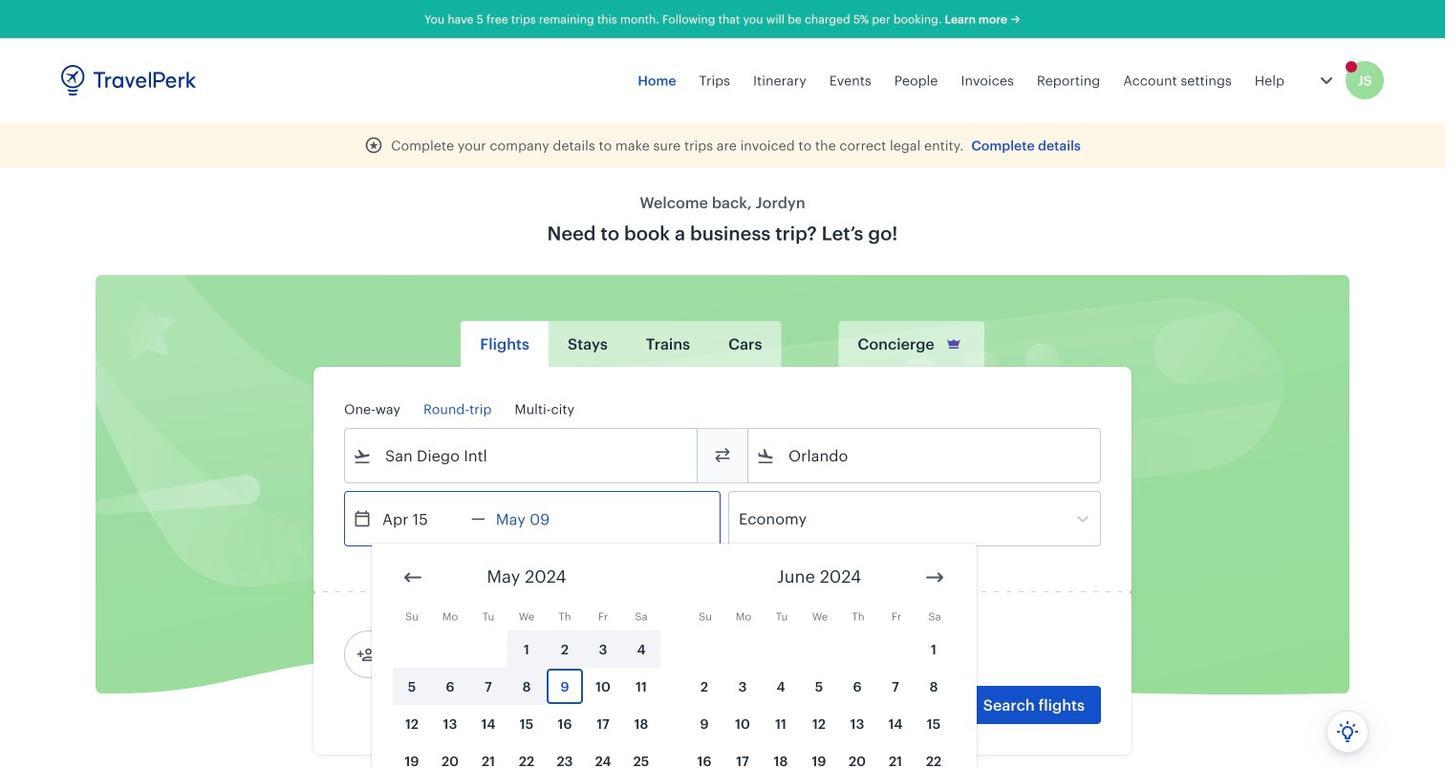 Task type: locate. For each thing, give the bounding box(es) containing it.
move forward to switch to the next month. image
[[924, 567, 947, 590]]

To search field
[[775, 441, 1076, 471]]

choose friday, june 21, 2024 as your check-out date. it's available. image
[[878, 744, 914, 769]]

From search field
[[372, 441, 672, 471]]

choose friday, june 14, 2024 as your check-out date. it's available. image
[[878, 707, 914, 742]]

choose saturday, june 22, 2024 as your check-out date. it's available. image
[[916, 744, 952, 769]]



Task type: describe. For each thing, give the bounding box(es) containing it.
move backward to switch to the previous month. image
[[402, 567, 425, 590]]

choose saturday, june 8, 2024 as your check-out date. it's available. image
[[916, 669, 952, 705]]

choose saturday, june 1, 2024 as your check-out date. it's available. image
[[916, 632, 952, 667]]

choose saturday, june 15, 2024 as your check-out date. it's available. image
[[916, 707, 952, 742]]

choose friday, june 7, 2024 as your check-out date. it's available. image
[[878, 669, 914, 705]]

Depart text field
[[372, 492, 471, 546]]

calendar application
[[372, 544, 1446, 769]]

Add first traveler search field
[[376, 640, 575, 670]]

Return text field
[[486, 492, 585, 546]]



